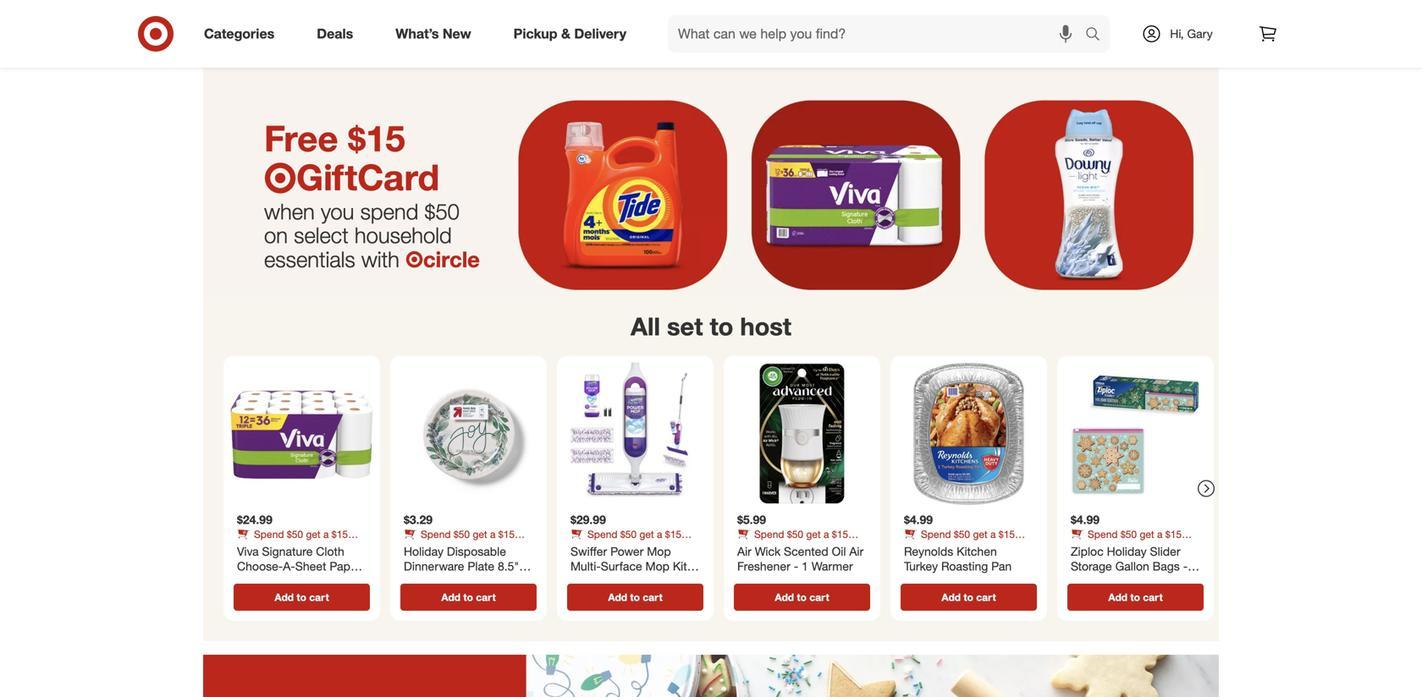 Task type: describe. For each thing, give the bounding box(es) containing it.
circle
[[423, 246, 480, 273]]

to for reynolds kitchen turkey roasting pan
[[964, 591, 974, 604]]

gaines.
[[713, 6, 752, 20]]

pickup
[[514, 25, 558, 42]]

What can we help you find? suggestions appear below search field
[[668, 15, 1090, 53]]

a-
[[283, 559, 295, 574]]

5 add from the left
[[942, 591, 961, 604]]

rolls
[[332, 574, 358, 589]]

add to cart for 40ct
[[442, 591, 496, 604]]

select
[[294, 222, 349, 249]]

delivery
[[575, 25, 627, 42]]

ziploc holiday slider storage gallon bags - 12ct image
[[1065, 363, 1208, 506]]

holiday disposable dinnerware plate 8.5" - joy - 40ct - up & up™ image
[[397, 363, 540, 506]]

on
[[264, 222, 288, 249]]

explore the joyful holiday collection from chip & joanna gaines.
[[585, 0, 838, 20]]

deals link
[[303, 15, 375, 53]]

plate
[[468, 559, 495, 574]]

bags
[[1153, 559, 1180, 574]]

up
[[468, 574, 482, 589]]

pickup & delivery
[[514, 25, 627, 42]]

towels
[[237, 574, 273, 589]]

gary
[[1188, 26, 1213, 41]]

categories link
[[190, 15, 296, 53]]

host
[[741, 312, 792, 342]]

viva signature cloth choose-a-sheet paper towels - 12 triple rolls
[[237, 544, 361, 589]]

cart for warmer
[[810, 591, 830, 604]]

- inside viva signature cloth choose-a-sheet paper towels - 12 triple rolls
[[276, 574, 281, 589]]

hi,
[[1171, 26, 1185, 41]]

gallon
[[1116, 559, 1150, 574]]

to for holiday disposable dinnerware plate 8.5" - joy - 40ct - up & up™
[[464, 591, 473, 604]]

household
[[355, 222, 452, 249]]

5 add to cart from the left
[[942, 591, 997, 604]]

you
[[321, 199, 354, 225]]

explore the joyful holiday collection from chip & joanna gaines. link
[[551, 0, 872, 32]]

¬
[[406, 246, 423, 273]]

swiffer power mop multi-surface mop kit for floor cleaning
[[571, 544, 687, 589]]

$15
[[348, 116, 405, 160]]

◎
[[264, 161, 297, 195]]

add for 40ct
[[442, 591, 461, 604]]

cart for -
[[309, 591, 329, 604]]

6 add from the left
[[1109, 591, 1128, 604]]

$5.99
[[738, 513, 767, 528]]

carousel region
[[203, 298, 1220, 655]]

disposable
[[447, 544, 506, 559]]

$50
[[425, 199, 460, 225]]

reynolds kitchen turkey roasting pan
[[905, 544, 1012, 574]]

wick
[[755, 544, 781, 559]]

to right set
[[710, 312, 734, 342]]

roasting
[[942, 559, 989, 574]]

reynolds
[[905, 544, 954, 559]]

up™
[[496, 574, 516, 589]]

¬ circle
[[406, 246, 480, 273]]

& inside explore the joyful holiday collection from chip & joanna gaines.
[[831, 0, 838, 4]]

12ct
[[1071, 574, 1095, 589]]

cart for 40ct
[[476, 591, 496, 604]]

free $15 ◎ giftcard
[[264, 116, 440, 199]]

chip
[[803, 0, 827, 4]]

add for floor
[[608, 591, 628, 604]]

$29.99
[[571, 513, 606, 528]]

add to cart for warmer
[[775, 591, 830, 604]]

kitchen
[[957, 544, 998, 559]]

40ct
[[434, 574, 457, 589]]

set
[[667, 312, 703, 342]]

air wick scented oil air freshener - 1 warmer image
[[731, 363, 874, 506]]

add for -
[[275, 591, 294, 604]]

add to cart button for warmer
[[734, 584, 871, 611]]

2 air from the left
[[850, 544, 864, 559]]

add to cart for floor
[[608, 591, 663, 604]]

add for warmer
[[775, 591, 795, 604]]

dinnerware
[[404, 559, 465, 574]]

surface
[[601, 559, 643, 574]]

all
[[631, 312, 661, 342]]

what's new link
[[381, 15, 493, 53]]

8.5"
[[498, 559, 519, 574]]

$24.99
[[237, 513, 273, 528]]

scented
[[784, 544, 829, 559]]

deals
[[317, 25, 353, 42]]

paper
[[330, 559, 361, 574]]

- left 'up'
[[460, 574, 465, 589]]

turkey
[[905, 559, 939, 574]]



Task type: vqa. For each thing, say whether or not it's contained in the screenshot.
CREDIT at the left of page
no



Task type: locate. For each thing, give the bounding box(es) containing it.
pan
[[992, 559, 1012, 574]]

holiday inside ziploc holiday slider storage gallon bags - 12ct
[[1108, 544, 1147, 559]]

multi-
[[571, 559, 601, 574]]

1 holiday from the left
[[404, 544, 444, 559]]

add to cart button down gallon at the bottom right
[[1068, 584, 1204, 611]]

cleaning
[[619, 574, 665, 589]]

to for ziploc holiday slider storage gallon bags - 12ct
[[1131, 591, 1141, 604]]

5 cart from the left
[[977, 591, 997, 604]]

&
[[831, 0, 838, 4], [562, 25, 571, 42], [485, 574, 493, 589]]

joy
[[404, 574, 422, 589]]

1 horizontal spatial &
[[562, 25, 571, 42]]

6 cart from the left
[[1144, 591, 1163, 604]]

to down '1'
[[797, 591, 807, 604]]

holiday disposable dinnerware plate 8.5" - joy - 40ct - up & up™
[[404, 544, 527, 589]]

2 $4.99 from the left
[[1071, 513, 1100, 528]]

cart down 'up'
[[476, 591, 496, 604]]

4 cart from the left
[[810, 591, 830, 604]]

swiffer power mop multi-surface mop kit for floor cleaning image
[[564, 363, 707, 506]]

1 horizontal spatial holiday
[[1108, 544, 1147, 559]]

add to cart down gallon at the bottom right
[[1109, 591, 1163, 604]]

$4.99
[[905, 513, 933, 528], [1071, 513, 1100, 528]]

0 horizontal spatial air
[[738, 544, 752, 559]]

add down freshener
[[775, 591, 795, 604]]

add to cart button down the plate
[[401, 584, 537, 611]]

0 vertical spatial &
[[831, 0, 838, 4]]

0 horizontal spatial &
[[485, 574, 493, 589]]

cart down cleaning
[[643, 591, 663, 604]]

add to cart for -
[[275, 591, 329, 604]]

4 add to cart button from the left
[[734, 584, 871, 611]]

to down roasting
[[964, 591, 974, 604]]

add to cart button down the surface
[[567, 584, 704, 611]]

viva
[[237, 544, 259, 559]]

free
[[264, 116, 338, 160]]

1 add to cart button from the left
[[234, 584, 370, 611]]

to down gallon at the bottom right
[[1131, 591, 1141, 604]]

add down 40ct
[[442, 591, 461, 604]]

sheet
[[295, 559, 327, 574]]

joyful
[[648, 0, 676, 4]]

add to cart button
[[234, 584, 370, 611], [401, 584, 537, 611], [567, 584, 704, 611], [734, 584, 871, 611], [901, 584, 1038, 611], [1068, 584, 1204, 611]]

3 cart from the left
[[643, 591, 663, 604]]

$4.99 for reynolds kitchen turkey roasting pan
[[905, 513, 933, 528]]

all set to host
[[631, 312, 792, 342]]

cart down triple
[[309, 591, 329, 604]]

warmer
[[812, 559, 853, 574]]

to down 'up'
[[464, 591, 473, 604]]

2 add to cart from the left
[[442, 591, 496, 604]]

- right 8.5"
[[523, 559, 527, 574]]

add
[[275, 591, 294, 604], [442, 591, 461, 604], [608, 591, 628, 604], [775, 591, 795, 604], [942, 591, 961, 604], [1109, 591, 1128, 604]]

air wick scented oil air freshener - 1 warmer
[[738, 544, 864, 574]]

0 horizontal spatial holiday
[[404, 544, 444, 559]]

- right joy
[[426, 574, 430, 589]]

add down ziploc holiday slider storage gallon bags - 12ct
[[1109, 591, 1128, 604]]

- inside air wick scented oil air freshener - 1 warmer
[[794, 559, 799, 574]]

add to cart down cleaning
[[608, 591, 663, 604]]

air
[[738, 544, 752, 559], [850, 544, 864, 559]]

from
[[775, 0, 799, 4]]

the
[[628, 0, 645, 4]]

4 add from the left
[[775, 591, 795, 604]]

oil
[[832, 544, 846, 559]]

& inside "link"
[[562, 25, 571, 42]]

choose-
[[237, 559, 283, 574]]

storage
[[1071, 559, 1113, 574]]

to down cleaning
[[630, 591, 640, 604]]

what's
[[396, 25, 439, 42]]

cloth
[[316, 544, 344, 559]]

air right oil
[[850, 544, 864, 559]]

& right 'up'
[[485, 574, 493, 589]]

1
[[802, 559, 809, 574]]

0 horizontal spatial $4.99
[[905, 513, 933, 528]]

pickup & delivery link
[[499, 15, 648, 53]]

2 add to cart button from the left
[[401, 584, 537, 611]]

cart down pan
[[977, 591, 997, 604]]

$4.99 up reynolds
[[905, 513, 933, 528]]

2 holiday from the left
[[1108, 544, 1147, 559]]

cart down warmer
[[810, 591, 830, 604]]

add to cart button down roasting
[[901, 584, 1038, 611]]

add to cart button down sheet
[[234, 584, 370, 611]]

power
[[611, 544, 644, 559]]

add to cart button for floor
[[567, 584, 704, 611]]

to for air wick scented oil air freshener - 1 warmer
[[797, 591, 807, 604]]

add down floor
[[608, 591, 628, 604]]

1 horizontal spatial $4.99
[[1071, 513, 1100, 528]]

add to cart button for 40ct
[[401, 584, 537, 611]]

freshener
[[738, 559, 791, 574]]

to for swiffer power mop multi-surface mop kit for floor cleaning
[[630, 591, 640, 604]]

2 cart from the left
[[476, 591, 496, 604]]

search
[[1078, 27, 1119, 44]]

slider
[[1151, 544, 1181, 559]]

for
[[571, 574, 585, 589]]

add to cart down "12"
[[275, 591, 329, 604]]

add to cart button down '1'
[[734, 584, 871, 611]]

1 $4.99 from the left
[[905, 513, 933, 528]]

1 cart from the left
[[309, 591, 329, 604]]

5 add to cart button from the left
[[901, 584, 1038, 611]]

swiffer
[[571, 544, 607, 559]]

ziploc
[[1071, 544, 1104, 559]]

1 horizontal spatial air
[[850, 544, 864, 559]]

& right the pickup on the top
[[562, 25, 571, 42]]

explore
[[585, 0, 625, 4]]

joanna
[[671, 6, 709, 20]]

triple
[[300, 574, 329, 589]]

add down roasting
[[942, 591, 961, 604]]

holiday
[[679, 0, 717, 4]]

collection
[[721, 0, 772, 4]]

cart
[[309, 591, 329, 604], [476, 591, 496, 604], [643, 591, 663, 604], [810, 591, 830, 604], [977, 591, 997, 604], [1144, 591, 1163, 604]]

1 add to cart from the left
[[275, 591, 329, 604]]

- right bags
[[1184, 559, 1188, 574]]

essentials
[[264, 246, 355, 273]]

air left wick
[[738, 544, 752, 559]]

what's new
[[396, 25, 471, 42]]

$4.99 up ziploc
[[1071, 513, 1100, 528]]

- left "12"
[[276, 574, 281, 589]]

reynolds kitchen turkey roasting pan image
[[898, 363, 1041, 506]]

when you spend $50 on select household essentials with
[[264, 199, 460, 273]]

3 add to cart from the left
[[608, 591, 663, 604]]

-
[[523, 559, 527, 574], [794, 559, 799, 574], [1184, 559, 1188, 574], [276, 574, 281, 589], [426, 574, 430, 589], [460, 574, 465, 589]]

new
[[443, 25, 471, 42]]

giftcard
[[297, 155, 440, 199]]

1 vertical spatial &
[[562, 25, 571, 42]]

6 add to cart from the left
[[1109, 591, 1163, 604]]

1 air from the left
[[738, 544, 752, 559]]

$3.29
[[404, 513, 433, 528]]

- left '1'
[[794, 559, 799, 574]]

to
[[710, 312, 734, 342], [297, 591, 307, 604], [464, 591, 473, 604], [630, 591, 640, 604], [797, 591, 807, 604], [964, 591, 974, 604], [1131, 591, 1141, 604]]

cart for floor
[[643, 591, 663, 604]]

ziploc holiday slider storage gallon bags - 12ct
[[1071, 544, 1188, 589]]

- inside ziploc holiday slider storage gallon bags - 12ct
[[1184, 559, 1188, 574]]

when
[[264, 199, 315, 225]]

with
[[362, 246, 400, 273]]

holiday up joy
[[404, 544, 444, 559]]

1 add from the left
[[275, 591, 294, 604]]

spend
[[360, 199, 419, 225]]

2 add from the left
[[442, 591, 461, 604]]

add to cart down 'up'
[[442, 591, 496, 604]]

mop
[[647, 544, 671, 559], [646, 559, 670, 574]]

& inside holiday disposable dinnerware plate 8.5" - joy - 40ct - up & up™
[[485, 574, 493, 589]]

6 add to cart button from the left
[[1068, 584, 1204, 611]]

viva signature cloth choose-a-sheet paper towels - 12 triple rolls image
[[230, 363, 374, 506]]

2 horizontal spatial &
[[831, 0, 838, 4]]

2 vertical spatial &
[[485, 574, 493, 589]]

to for viva signature cloth choose-a-sheet paper towels - 12 triple rolls
[[297, 591, 307, 604]]

search button
[[1078, 15, 1119, 56]]

& right chip
[[831, 0, 838, 4]]

add to cart
[[275, 591, 329, 604], [442, 591, 496, 604], [608, 591, 663, 604], [775, 591, 830, 604], [942, 591, 997, 604], [1109, 591, 1163, 604]]

12
[[284, 574, 297, 589]]

floor
[[588, 574, 615, 589]]

3 add to cart button from the left
[[567, 584, 704, 611]]

holiday left slider
[[1108, 544, 1147, 559]]

4 add to cart from the left
[[775, 591, 830, 604]]

add down "12"
[[275, 591, 294, 604]]

add to cart down roasting
[[942, 591, 997, 604]]

3 add from the left
[[608, 591, 628, 604]]

cart down bags
[[1144, 591, 1163, 604]]

categories
[[204, 25, 275, 42]]

signature
[[262, 544, 313, 559]]

kit
[[673, 559, 687, 574]]

holiday inside holiday disposable dinnerware plate 8.5" - joy - 40ct - up & up™
[[404, 544, 444, 559]]

to down "12"
[[297, 591, 307, 604]]

$4.99 for ziploc holiday slider storage gallon bags - 12ct
[[1071, 513, 1100, 528]]

add to cart down '1'
[[775, 591, 830, 604]]

add to cart button for -
[[234, 584, 370, 611]]

hi, gary
[[1171, 26, 1213, 41]]



